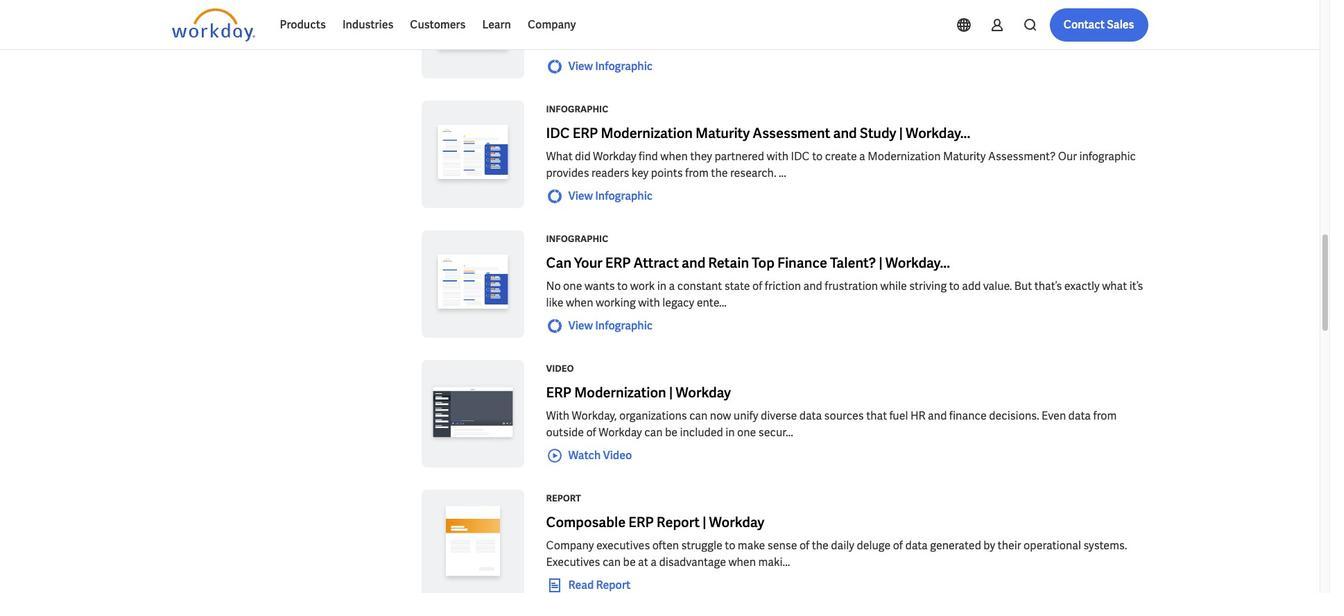 Task type: vqa. For each thing, say whether or not it's contained in the screenshot.


Task type: describe. For each thing, give the bounding box(es) containing it.
fuel
[[890, 409, 909, 423]]

maki...
[[759, 555, 791, 570]]

...
[[779, 166, 787, 180]]

composable
[[546, 513, 626, 531]]

backdrop
[[646, 19, 693, 34]]

workday inside idc erp modernization maturity assessment and study | workday... what did workday find when they partnered with idc to create a modernization maturity assessment? our infographic provides readers key points from the research. ...
[[593, 149, 637, 164]]

of right deluge
[[893, 538, 903, 553]]

products button
[[272, 8, 334, 42]]

diverse
[[761, 409, 797, 423]]

1 horizontal spatial video
[[603, 448, 632, 463]]

company button
[[520, 8, 585, 42]]

against the current backdrop of disruption and uncertainty, business leaders expect swift, deep insights that drive smarter decision-making. yet many finance and...
[[546, 19, 1114, 51]]

decisions.
[[989, 409, 1040, 423]]

learn
[[482, 17, 511, 32]]

of inside erp modernization | workday with workday, organizations can now unify diverse data sources that fuel hr and finance decisions. even data from outside of workday can be included in one secur...
[[587, 425, 597, 440]]

struggle
[[682, 538, 723, 553]]

ente...
[[697, 296, 727, 310]]

watch video link
[[546, 447, 632, 464]]

one inside erp modernization | workday with workday, organizations can now unify diverse data sources that fuel hr and finance decisions. even data from outside of workday can be included in one secur...
[[738, 425, 757, 440]]

that's
[[1035, 279, 1062, 293]]

add
[[962, 279, 981, 293]]

the inside idc erp modernization maturity assessment and study | workday... what did workday find when they partnered with idc to create a modernization maturity assessment? our infographic provides readers key points from the research. ...
[[711, 166, 728, 180]]

with inside can your erp attract and retain top finance talent? | workday... no one wants to work in a constant state of friction and frustration while striving to add value. but that's exactly what it's like when working with legacy ente...
[[638, 296, 660, 310]]

but
[[1015, 279, 1033, 293]]

to inside composable erp report | workday company executives often struggle to make sense of the daily deluge of data generated by their operational systems. executives can be at a disadvantage when maki...
[[725, 538, 736, 553]]

organizations
[[620, 409, 687, 423]]

1 vertical spatial modernization
[[868, 149, 941, 164]]

included
[[680, 425, 723, 440]]

exactly
[[1065, 279, 1100, 293]]

and inside against the current backdrop of disruption and uncertainty, business leaders expect swift, deep insights that drive smarter decision-making. yet many finance and...
[[761, 19, 780, 34]]

state
[[725, 279, 750, 293]]

secur...
[[759, 425, 794, 440]]

retain
[[709, 254, 749, 272]]

infographic up your
[[546, 233, 609, 245]]

of inside can your erp attract and retain top finance talent? | workday... no one wants to work in a constant state of friction and frustration while striving to add value. but that's exactly what it's like when working with legacy ente...
[[753, 279, 763, 293]]

your
[[575, 254, 603, 272]]

be inside erp modernization | workday with workday, organizations can now unify diverse data sources that fuel hr and finance decisions. even data from outside of workday can be included in one secur...
[[665, 425, 678, 440]]

infographic
[[1080, 149, 1136, 164]]

of right sense
[[800, 538, 810, 553]]

1 horizontal spatial idc
[[791, 149, 810, 164]]

assessment?
[[989, 149, 1056, 164]]

operational
[[1024, 538, 1082, 553]]

while
[[881, 279, 907, 293]]

be inside composable erp report | workday company executives often struggle to make sense of the daily deluge of data generated by their operational systems. executives can be at a disadvantage when maki...
[[623, 555, 636, 570]]

friction
[[765, 279, 801, 293]]

can your erp attract and retain top finance talent? | workday... no one wants to work in a constant state of friction and frustration while striving to add value. but that's exactly what it's like when working with legacy ente...
[[546, 254, 1144, 310]]

they
[[691, 149, 713, 164]]

outside
[[546, 425, 584, 440]]

read
[[569, 578, 594, 592]]

can inside composable erp report | workday company executives often struggle to make sense of the daily deluge of data generated by their operational systems. executives can be at a disadvantage when maki...
[[603, 555, 621, 570]]

go to the homepage image
[[172, 8, 255, 42]]

value.
[[984, 279, 1013, 293]]

customers button
[[402, 8, 474, 42]]

read report
[[569, 578, 631, 592]]

in inside erp modernization | workday with workday, organizations can now unify diverse data sources that fuel hr and finance decisions. even data from outside of workday can be included in one secur...
[[726, 425, 735, 440]]

| inside erp modernization | workday with workday, organizations can now unify diverse data sources that fuel hr and finance decisions. even data from outside of workday can be included in one secur...
[[669, 384, 673, 402]]

a inside can your erp attract and retain top finance talent? | workday... no one wants to work in a constant state of friction and frustration while striving to add value. but that's exactly what it's like when working with legacy ente...
[[669, 279, 675, 293]]

one inside can your erp attract and retain top finance talent? | workday... no one wants to work in a constant state of friction and frustration while striving to add value. but that's exactly what it's like when working with legacy ente...
[[563, 279, 582, 293]]

can
[[546, 254, 572, 272]]

erp inside idc erp modernization maturity assessment and study | workday... what did workday find when they partnered with idc to create a modernization maturity assessment? our infographic provides readers key points from the research. ...
[[573, 124, 598, 142]]

contact
[[1064, 17, 1105, 32]]

against
[[546, 19, 585, 34]]

customers
[[410, 17, 466, 32]]

that inside erp modernization | workday with workday, organizations can now unify diverse data sources that fuel hr and finance decisions. even data from outside of workday can be included in one secur...
[[867, 409, 888, 423]]

insights
[[1024, 19, 1063, 34]]

research.
[[731, 166, 777, 180]]

deep
[[996, 19, 1021, 34]]

a inside composable erp report | workday company executives often struggle to make sense of the daily deluge of data generated by their operational systems. executives can be at a disadvantage when maki...
[[651, 555, 657, 570]]

sense
[[768, 538, 798, 553]]

when inside idc erp modernization maturity assessment and study | workday... what did workday find when they partnered with idc to create a modernization maturity assessment? our infographic provides readers key points from the research. ...
[[661, 149, 688, 164]]

when inside composable erp report | workday company executives often struggle to make sense of the daily deluge of data generated by their operational systems. executives can be at a disadvantage when maki...
[[729, 555, 756, 570]]

infographic down readers
[[595, 189, 653, 203]]

like
[[546, 296, 564, 310]]

erp inside erp modernization | workday with workday, organizations can now unify diverse data sources that fuel hr and finance decisions. even data from outside of workday can be included in one secur...
[[546, 384, 572, 402]]

infographic down working
[[595, 318, 653, 333]]

the inside against the current backdrop of disruption and uncertainty, business leaders expect swift, deep insights that drive smarter decision-making. yet many finance and...
[[587, 19, 604, 34]]

key
[[632, 166, 649, 180]]

that inside against the current backdrop of disruption and uncertainty, business leaders expect swift, deep insights that drive smarter decision-making. yet many finance and...
[[1066, 19, 1087, 34]]

from inside erp modernization | workday with workday, organizations can now unify diverse data sources that fuel hr and finance decisions. even data from outside of workday can be included in one secur...
[[1094, 409, 1117, 423]]

1 view from the top
[[569, 59, 593, 73]]

report inside composable erp report | workday company executives often struggle to make sense of the daily deluge of data generated by their operational systems. executives can be at a disadvantage when maki...
[[657, 513, 700, 531]]

and inside idc erp modernization maturity assessment and study | workday... what did workday find when they partnered with idc to create a modernization maturity assessment? our infographic provides readers key points from the research. ...
[[834, 124, 857, 142]]

their
[[998, 538, 1022, 553]]

daily
[[831, 538, 855, 553]]

1 vertical spatial maturity
[[943, 149, 986, 164]]

2 horizontal spatial data
[[1069, 409, 1091, 423]]

find
[[639, 149, 658, 164]]

1 view infographic from the top
[[569, 59, 653, 73]]

even
[[1042, 409, 1067, 423]]

| inside can your erp attract and retain top finance talent? | workday... no one wants to work in a constant state of friction and frustration while striving to add value. but that's exactly what it's like when working with legacy ente...
[[879, 254, 883, 272]]

0 vertical spatial maturity
[[696, 124, 750, 142]]

generated
[[931, 538, 982, 553]]

hr
[[911, 409, 926, 423]]

study
[[860, 124, 897, 142]]

constant
[[678, 279, 723, 293]]

executives
[[597, 538, 650, 553]]

2 horizontal spatial can
[[690, 409, 708, 423]]

no
[[546, 279, 561, 293]]

finance inside against the current backdrop of disruption and uncertainty, business leaders expect swift, deep insights that drive smarter decision-making. yet many finance and...
[[724, 36, 761, 51]]

smarter
[[546, 36, 586, 51]]

drive
[[1089, 19, 1114, 34]]

workday... inside idc erp modernization maturity assessment and study | workday... what did workday find when they partnered with idc to create a modernization maturity assessment? our infographic provides readers key points from the research. ...
[[906, 124, 971, 142]]

uncertainty,
[[783, 19, 842, 34]]

and up "constant"
[[682, 254, 706, 272]]

idc erp modernization maturity assessment and study | workday... what did workday find when they partnered with idc to create a modernization maturity assessment? our infographic provides readers key points from the research. ...
[[546, 124, 1136, 180]]

working
[[596, 296, 636, 310]]

expect
[[931, 19, 964, 34]]

workday... inside can your erp attract and retain top finance talent? | workday... no one wants to work in a constant state of friction and frustration while striving to add value. but that's exactly what it's like when working with legacy ente...
[[886, 254, 951, 272]]

executives
[[546, 555, 600, 570]]

making.
[[634, 36, 674, 51]]

to left add
[[950, 279, 960, 293]]

legacy
[[663, 296, 695, 310]]

partnered
[[715, 149, 765, 164]]

sales
[[1107, 17, 1135, 32]]

often
[[653, 538, 679, 553]]

a inside idc erp modernization maturity assessment and study | workday... what did workday find when they partnered with idc to create a modernization maturity assessment? our infographic provides readers key points from the research. ...
[[860, 149, 866, 164]]

disruption
[[707, 19, 759, 34]]



Task type: locate. For each thing, give the bounding box(es) containing it.
1 horizontal spatial in
[[726, 425, 735, 440]]

report
[[546, 493, 581, 504], [657, 513, 700, 531], [596, 578, 631, 592]]

and inside erp modernization | workday with workday, organizations can now unify diverse data sources that fuel hr and finance decisions. even data from outside of workday can be included in one secur...
[[928, 409, 947, 423]]

1 vertical spatial company
[[546, 538, 594, 553]]

modernization
[[601, 124, 693, 142], [868, 149, 941, 164], [575, 384, 667, 402]]

1 horizontal spatial from
[[1094, 409, 1117, 423]]

of right state
[[753, 279, 763, 293]]

composable erp report | workday company executives often struggle to make sense of the daily deluge of data generated by their operational systems. executives can be at a disadvantage when maki...
[[546, 513, 1128, 570]]

workday...
[[906, 124, 971, 142], [886, 254, 951, 272]]

when
[[661, 149, 688, 164], [566, 296, 594, 310], [729, 555, 756, 570]]

2 vertical spatial report
[[596, 578, 631, 592]]

1 horizontal spatial when
[[661, 149, 688, 164]]

that left fuel
[[867, 409, 888, 423]]

industries button
[[334, 8, 402, 42]]

assessment
[[753, 124, 831, 142]]

idc down "assessment"
[[791, 149, 810, 164]]

in down 'now'
[[726, 425, 735, 440]]

data right even
[[1069, 409, 1091, 423]]

what
[[546, 149, 573, 164]]

maturity left the assessment?
[[943, 149, 986, 164]]

view
[[569, 59, 593, 73], [569, 189, 593, 203], [569, 318, 593, 333]]

now
[[710, 409, 732, 423]]

leaders
[[891, 19, 928, 34]]

report inside 'link'
[[596, 578, 631, 592]]

company
[[528, 17, 576, 32], [546, 538, 594, 553]]

2 view infographic from the top
[[569, 189, 653, 203]]

decision-
[[588, 36, 634, 51]]

1 horizontal spatial the
[[711, 166, 728, 180]]

be down organizations
[[665, 425, 678, 440]]

1 vertical spatial from
[[1094, 409, 1117, 423]]

| up struggle
[[703, 513, 707, 531]]

and up "and..."
[[761, 19, 780, 34]]

video right watch
[[603, 448, 632, 463]]

and
[[761, 19, 780, 34], [834, 124, 857, 142], [682, 254, 706, 272], [804, 279, 823, 293], [928, 409, 947, 423]]

can down the executives
[[603, 555, 621, 570]]

and down finance
[[804, 279, 823, 293]]

can down organizations
[[645, 425, 663, 440]]

maturity up partnered
[[696, 124, 750, 142]]

1 vertical spatial one
[[738, 425, 757, 440]]

2 vertical spatial view infographic
[[569, 318, 653, 333]]

of down workday,
[[587, 425, 597, 440]]

1 horizontal spatial one
[[738, 425, 757, 440]]

attract
[[634, 254, 679, 272]]

0 vertical spatial one
[[563, 279, 582, 293]]

be left at
[[623, 555, 636, 570]]

company up "smarter"
[[528, 17, 576, 32]]

1 vertical spatial that
[[867, 409, 888, 423]]

idc up what
[[546, 124, 570, 142]]

3 view infographic from the top
[[569, 318, 653, 333]]

modernization up workday,
[[575, 384, 667, 402]]

0 vertical spatial view infographic
[[569, 59, 653, 73]]

one right no
[[563, 279, 582, 293]]

3 view from the top
[[569, 318, 593, 333]]

watch
[[569, 448, 601, 463]]

in
[[658, 279, 667, 293], [726, 425, 735, 440]]

0 horizontal spatial with
[[638, 296, 660, 310]]

erp up with
[[546, 384, 572, 402]]

view infographic for modernization
[[569, 189, 653, 203]]

1 vertical spatial can
[[645, 425, 663, 440]]

erp up the executives
[[629, 513, 654, 531]]

1 vertical spatial with
[[638, 296, 660, 310]]

when inside can your erp attract and retain top finance talent? | workday... no one wants to work in a constant state of friction and frustration while striving to add value. but that's exactly what it's like when working with legacy ente...
[[566, 296, 594, 310]]

0 vertical spatial company
[[528, 17, 576, 32]]

0 horizontal spatial in
[[658, 279, 667, 293]]

1 vertical spatial report
[[657, 513, 700, 531]]

to left make
[[725, 538, 736, 553]]

2 horizontal spatial a
[[860, 149, 866, 164]]

2 vertical spatial modernization
[[575, 384, 667, 402]]

0 horizontal spatial report
[[546, 493, 581, 504]]

1 vertical spatial view infographic
[[569, 189, 653, 203]]

0 vertical spatial with
[[767, 149, 789, 164]]

company up executives
[[546, 538, 594, 553]]

erp up 'wants'
[[606, 254, 631, 272]]

| up organizations
[[669, 384, 673, 402]]

1 vertical spatial view infographic link
[[546, 188, 653, 205]]

workday... right 'study'
[[906, 124, 971, 142]]

learn button
[[474, 8, 520, 42]]

finance inside erp modernization | workday with workday, organizations can now unify diverse data sources that fuel hr and finance decisions. even data from outside of workday can be included in one secur...
[[950, 409, 987, 423]]

workday,
[[572, 409, 617, 423]]

view infographic down readers
[[569, 189, 653, 203]]

1 vertical spatial video
[[603, 448, 632, 463]]

0 vertical spatial workday...
[[906, 124, 971, 142]]

video up with
[[546, 363, 574, 375]]

can up "included"
[[690, 409, 708, 423]]

company inside 'dropdown button'
[[528, 17, 576, 32]]

view infographic down working
[[569, 318, 653, 333]]

data inside composable erp report | workday company executives often struggle to make sense of the daily deluge of data generated by their operational systems. executives can be at a disadvantage when maki...
[[906, 538, 928, 553]]

wants
[[585, 279, 615, 293]]

systems.
[[1084, 538, 1128, 553]]

report up often
[[657, 513, 700, 531]]

0 horizontal spatial data
[[800, 409, 822, 423]]

top
[[752, 254, 775, 272]]

data
[[800, 409, 822, 423], [1069, 409, 1091, 423], [906, 538, 928, 553]]

a right at
[[651, 555, 657, 570]]

in right the 'work'
[[658, 279, 667, 293]]

current
[[606, 19, 643, 34]]

it's
[[1130, 279, 1144, 293]]

view down "smarter"
[[569, 59, 593, 73]]

when up points
[[661, 149, 688, 164]]

business
[[844, 19, 889, 34]]

finance down disruption
[[724, 36, 761, 51]]

view for erp
[[569, 189, 593, 203]]

2 vertical spatial view infographic link
[[546, 318, 653, 334]]

2 vertical spatial when
[[729, 555, 756, 570]]

1 vertical spatial when
[[566, 296, 594, 310]]

with down the 'work'
[[638, 296, 660, 310]]

0 vertical spatial can
[[690, 409, 708, 423]]

of inside against the current backdrop of disruption and uncertainty, business leaders expect swift, deep insights that drive smarter decision-making. yet many finance and...
[[695, 19, 705, 34]]

1 vertical spatial in
[[726, 425, 735, 440]]

swift,
[[967, 19, 994, 34]]

idc
[[546, 124, 570, 142], [791, 149, 810, 164]]

frustration
[[825, 279, 878, 293]]

modernization inside erp modernization | workday with workday, organizations can now unify diverse data sources that fuel hr and finance decisions. even data from outside of workday can be included in one secur...
[[575, 384, 667, 402]]

0 horizontal spatial video
[[546, 363, 574, 375]]

infographic down decision-
[[595, 59, 653, 73]]

0 horizontal spatial a
[[651, 555, 657, 570]]

1 horizontal spatial maturity
[[943, 149, 986, 164]]

workday up readers
[[593, 149, 637, 164]]

0 horizontal spatial maturity
[[696, 124, 750, 142]]

view infographic link down decision-
[[546, 58, 653, 75]]

0 vertical spatial that
[[1066, 19, 1087, 34]]

2 view infographic link from the top
[[546, 188, 653, 205]]

2 view from the top
[[569, 189, 593, 203]]

0 vertical spatial be
[[665, 425, 678, 440]]

1 vertical spatial be
[[623, 555, 636, 570]]

1 vertical spatial workday...
[[886, 254, 951, 272]]

one down unify at the right of page
[[738, 425, 757, 440]]

view infographic
[[569, 59, 653, 73], [569, 189, 653, 203], [569, 318, 653, 333]]

0 vertical spatial from
[[685, 166, 709, 180]]

0 vertical spatial video
[[546, 363, 574, 375]]

0 vertical spatial report
[[546, 493, 581, 504]]

1 vertical spatial view
[[569, 189, 593, 203]]

the down they
[[711, 166, 728, 180]]

| inside idc erp modernization maturity assessment and study | workday... what did workday find when they partnered with idc to create a modernization maturity assessment? our infographic provides readers key points from the research. ...
[[900, 124, 903, 142]]

view infographic down decision-
[[569, 59, 653, 73]]

readers
[[592, 166, 630, 180]]

1 horizontal spatial a
[[669, 279, 675, 293]]

report up composable
[[546, 493, 581, 504]]

erp inside composable erp report | workday company executives often struggle to make sense of the daily deluge of data generated by their operational systems. executives can be at a disadvantage when maki...
[[629, 513, 654, 531]]

0 horizontal spatial idc
[[546, 124, 570, 142]]

2 horizontal spatial the
[[812, 538, 829, 553]]

0 horizontal spatial from
[[685, 166, 709, 180]]

modernization up find
[[601, 124, 693, 142]]

the inside composable erp report | workday company executives often struggle to make sense of the daily deluge of data generated by their operational systems. executives can be at a disadvantage when maki...
[[812, 538, 829, 553]]

0 vertical spatial view
[[569, 59, 593, 73]]

2 vertical spatial a
[[651, 555, 657, 570]]

0 vertical spatial in
[[658, 279, 667, 293]]

1 horizontal spatial finance
[[950, 409, 987, 423]]

deluge
[[857, 538, 891, 553]]

1 horizontal spatial with
[[767, 149, 789, 164]]

at
[[638, 555, 649, 570]]

| inside composable erp report | workday company executives often struggle to make sense of the daily deluge of data generated by their operational systems. executives can be at a disadvantage when maki...
[[703, 513, 707, 531]]

2 vertical spatial can
[[603, 555, 621, 570]]

erp inside can your erp attract and retain top finance talent? | workday... no one wants to work in a constant state of friction and frustration while striving to add value. but that's exactly what it's like when working with legacy ente...
[[606, 254, 631, 272]]

2 horizontal spatial report
[[657, 513, 700, 531]]

sources
[[825, 409, 864, 423]]

view infographic link down working
[[546, 318, 653, 334]]

from down they
[[685, 166, 709, 180]]

finance
[[724, 36, 761, 51], [950, 409, 987, 423]]

erp modernization | workday with workday, organizations can now unify diverse data sources that fuel hr and finance decisions. even data from outside of workday can be included in one secur...
[[546, 384, 1117, 440]]

view infographic for erp
[[569, 318, 653, 333]]

view infographic link down readers
[[546, 188, 653, 205]]

to
[[813, 149, 823, 164], [618, 279, 628, 293], [950, 279, 960, 293], [725, 538, 736, 553]]

the left daily
[[812, 538, 829, 553]]

1 horizontal spatial data
[[906, 538, 928, 553]]

0 vertical spatial modernization
[[601, 124, 693, 142]]

industries
[[343, 17, 394, 32]]

1 horizontal spatial report
[[596, 578, 631, 592]]

1 vertical spatial a
[[669, 279, 675, 293]]

1 horizontal spatial can
[[645, 425, 663, 440]]

can
[[690, 409, 708, 423], [645, 425, 663, 440], [603, 555, 621, 570]]

video
[[546, 363, 574, 375], [603, 448, 632, 463]]

read report link
[[546, 577, 631, 593]]

with
[[546, 409, 570, 423]]

1 horizontal spatial be
[[665, 425, 678, 440]]

a
[[860, 149, 866, 164], [669, 279, 675, 293], [651, 555, 657, 570]]

points
[[651, 166, 683, 180]]

finance left 'decisions.'
[[950, 409, 987, 423]]

report right read
[[596, 578, 631, 592]]

0 horizontal spatial the
[[587, 19, 604, 34]]

view down 'wants'
[[569, 318, 593, 333]]

did
[[575, 149, 591, 164]]

to up working
[[618, 279, 628, 293]]

data right diverse
[[800, 409, 822, 423]]

when right like
[[566, 296, 594, 310]]

view infographic link
[[546, 58, 653, 75], [546, 188, 653, 205], [546, 318, 653, 334]]

workday inside composable erp report | workday company executives often struggle to make sense of the daily deluge of data generated by their operational systems. executives can be at a disadvantage when maki...
[[709, 513, 765, 531]]

a up legacy
[[669, 279, 675, 293]]

our
[[1059, 149, 1077, 164]]

view down provides
[[569, 189, 593, 203]]

that left drive
[[1066, 19, 1087, 34]]

0 vertical spatial the
[[587, 19, 604, 34]]

0 vertical spatial finance
[[724, 36, 761, 51]]

workday
[[593, 149, 637, 164], [676, 384, 731, 402], [599, 425, 642, 440], [709, 513, 765, 531]]

modernization down 'study'
[[868, 149, 941, 164]]

and...
[[764, 36, 790, 51]]

2 vertical spatial the
[[812, 538, 829, 553]]

view infographic link for your
[[546, 318, 653, 334]]

yet
[[676, 36, 692, 51]]

view for your
[[569, 318, 593, 333]]

0 horizontal spatial when
[[566, 296, 594, 310]]

data left generated
[[906, 538, 928, 553]]

infographic
[[595, 59, 653, 73], [546, 103, 609, 115], [595, 189, 653, 203], [546, 233, 609, 245], [595, 318, 653, 333]]

of up many
[[695, 19, 705, 34]]

workday up 'now'
[[676, 384, 731, 402]]

view infographic link for erp
[[546, 188, 653, 205]]

to inside idc erp modernization maturity assessment and study | workday... what did workday find when they partnered with idc to create a modernization maturity assessment? our infographic provides readers key points from the research. ...
[[813, 149, 823, 164]]

in inside can your erp attract and retain top finance talent? | workday... no one wants to work in a constant state of friction and frustration while striving to add value. but that's exactly what it's like when working with legacy ente...
[[658, 279, 667, 293]]

3 view infographic link from the top
[[546, 318, 653, 334]]

2 vertical spatial view
[[569, 318, 593, 333]]

0 vertical spatial idc
[[546, 124, 570, 142]]

workday... up striving
[[886, 254, 951, 272]]

0 horizontal spatial one
[[563, 279, 582, 293]]

a right create
[[860, 149, 866, 164]]

from inside idc erp modernization maturity assessment and study | workday... what did workday find when they partnered with idc to create a modernization maturity assessment? our infographic provides readers key points from the research. ...
[[685, 166, 709, 180]]

the up decision-
[[587, 19, 604, 34]]

make
[[738, 538, 766, 553]]

| right 'study'
[[900, 124, 903, 142]]

| up 'while' on the top right
[[879, 254, 883, 272]]

with inside idc erp modernization maturity assessment and study | workday... what did workday find when they partnered with idc to create a modernization maturity assessment? our infographic provides readers key points from the research. ...
[[767, 149, 789, 164]]

0 vertical spatial when
[[661, 149, 688, 164]]

infographic up did
[[546, 103, 609, 115]]

when down make
[[729, 555, 756, 570]]

0 horizontal spatial be
[[623, 555, 636, 570]]

0 vertical spatial a
[[860, 149, 866, 164]]

1 view infographic link from the top
[[546, 58, 653, 75]]

0 horizontal spatial can
[[603, 555, 621, 570]]

1 vertical spatial the
[[711, 166, 728, 180]]

contact sales
[[1064, 17, 1135, 32]]

and right the hr at right
[[928, 409, 947, 423]]

with up the '...'
[[767, 149, 789, 164]]

work
[[630, 279, 655, 293]]

and up create
[[834, 124, 857, 142]]

workday up make
[[709, 513, 765, 531]]

what
[[1103, 279, 1128, 293]]

talent?
[[830, 254, 876, 272]]

0 horizontal spatial finance
[[724, 36, 761, 51]]

create
[[825, 149, 857, 164]]

1 vertical spatial idc
[[791, 149, 810, 164]]

1 horizontal spatial that
[[1066, 19, 1087, 34]]

erp
[[573, 124, 598, 142], [606, 254, 631, 272], [546, 384, 572, 402], [629, 513, 654, 531]]

by
[[984, 538, 996, 553]]

erp up did
[[573, 124, 598, 142]]

company inside composable erp report | workday company executives often struggle to make sense of the daily deluge of data generated by their operational systems. executives can be at a disadvantage when maki...
[[546, 538, 594, 553]]

2 horizontal spatial when
[[729, 555, 756, 570]]

workday up watch video
[[599, 425, 642, 440]]

0 vertical spatial view infographic link
[[546, 58, 653, 75]]

to left create
[[813, 149, 823, 164]]

1 vertical spatial finance
[[950, 409, 987, 423]]

from right even
[[1094, 409, 1117, 423]]

0 horizontal spatial that
[[867, 409, 888, 423]]

products
[[280, 17, 326, 32]]

disadvantage
[[659, 555, 726, 570]]

watch video
[[569, 448, 632, 463]]



